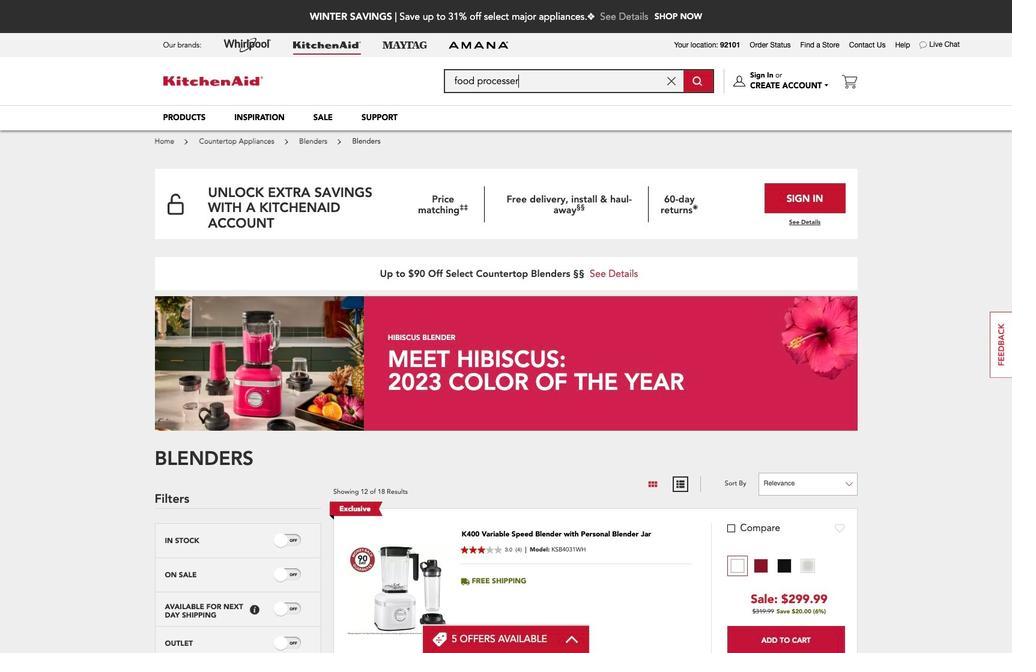 Task type: describe. For each thing, give the bounding box(es) containing it.
k400 variable speed blender with personal blender jar image
[[346, 544, 448, 636]]

Search search field
[[444, 69, 714, 93]]

contour silver image
[[801, 559, 815, 573]]

add to wish list image
[[835, 523, 845, 533]]

white image
[[731, 559, 745, 573]]

outlet filter is off switch
[[290, 640, 297, 647]]

clear search button image
[[667, 77, 676, 85]]

in stock filter is off switch
[[290, 538, 297, 544]]

a k400 blender in hibiscus blending a bold pink beverage with different attachments. image
[[155, 296, 364, 431]]

maytag image
[[382, 41, 427, 49]]

1 horizontal spatial kitchenaid image
[[293, 41, 361, 49]]



Task type: locate. For each thing, give the bounding box(es) containing it.
available for next day shipping element
[[165, 602, 245, 620]]

clear search button element
[[667, 77, 676, 85]]

main content
[[149, 169, 864, 653]]

amana image
[[449, 41, 509, 49]]

kitchenaid image
[[293, 41, 361, 49], [163, 76, 263, 86]]

black matte image
[[777, 559, 792, 573]]

dialog
[[149, 105, 864, 130]]

tooltip
[[250, 605, 260, 615]]

site feedback image
[[990, 312, 1012, 378]]

passion red image
[[754, 559, 769, 573]]

0 horizontal spatial kitchenaid image
[[163, 76, 263, 86]]

on sale filter is off switch
[[290, 572, 297, 578]]

available for next day shipping filter is off switch
[[290, 606, 297, 612]]

product grid view image
[[648, 479, 658, 489]]

1 vertical spatial kitchenaid image
[[163, 76, 263, 86]]

0 vertical spatial kitchenaid image
[[293, 41, 361, 49]]

whirlpool image
[[223, 38, 271, 52]]

lock icon image
[[167, 181, 184, 227]]



Task type: vqa. For each thing, say whether or not it's contained in the screenshot.
the MANAGE MY PREFERENCES
no



